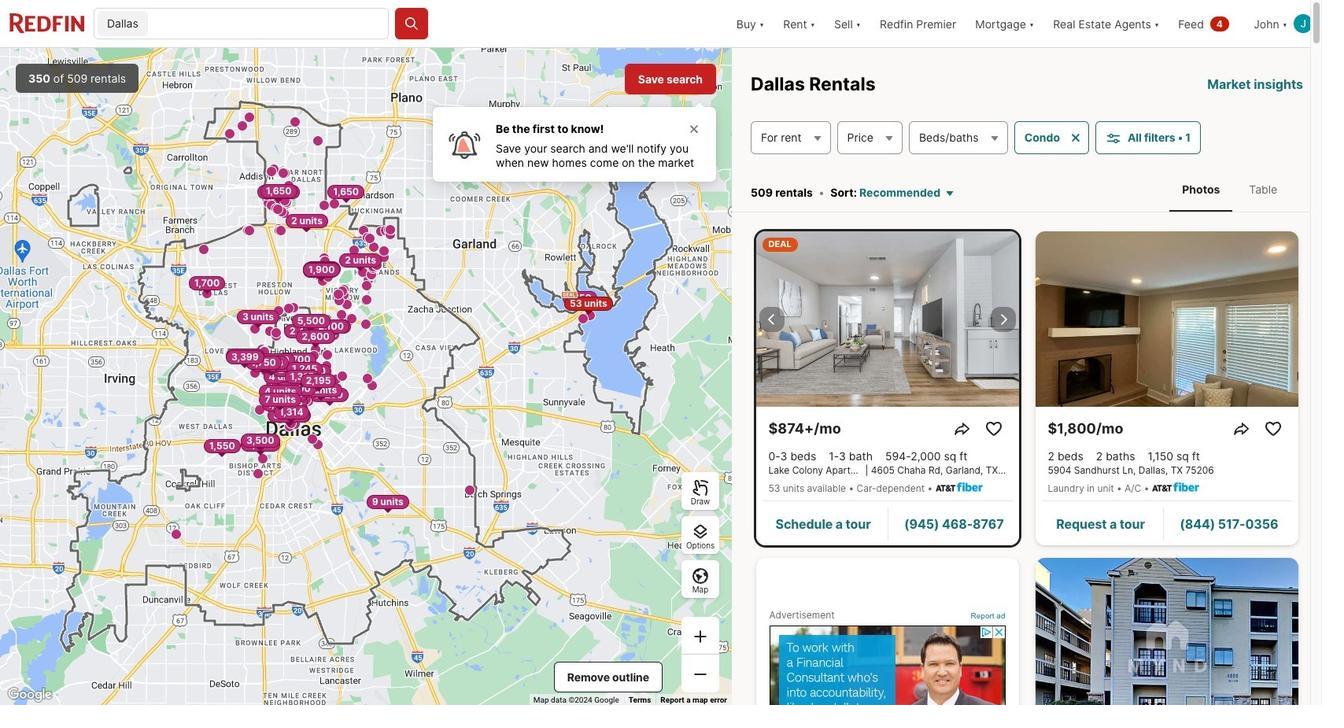 Task type: describe. For each thing, give the bounding box(es) containing it.
previous image
[[762, 310, 781, 329]]

share home image
[[953, 419, 971, 438]]

add home to favorites image
[[1263, 419, 1282, 438]]

map region
[[0, 48, 732, 705]]

advertisement image
[[748, 552, 1027, 705]]

user photo image
[[1294, 14, 1313, 33]]

next image
[[994, 310, 1012, 329]]



Task type: locate. For each thing, give the bounding box(es) containing it.
at&t fiber image for share home icon
[[935, 483, 983, 492]]

at&t fiber image for share home image
[[1152, 483, 1200, 492]]

ad element
[[769, 625, 1005, 705]]

None search field
[[151, 9, 388, 40]]

1 horizontal spatial at&t fiber image
[[1152, 483, 1200, 492]]

0 horizontal spatial at&t fiber image
[[935, 483, 983, 492]]

tab list
[[1157, 167, 1303, 212]]

google image
[[4, 685, 56, 705]]

add home to favorites image
[[984, 419, 1003, 438]]

1 at&t fiber image from the left
[[935, 483, 983, 492]]

share home image
[[1232, 419, 1251, 438]]

Add home to favorites checkbox
[[981, 416, 1006, 441]]

submit search image
[[404, 16, 419, 31]]

at&t fiber image
[[935, 483, 983, 492], [1152, 483, 1200, 492]]

Add home to favorites checkbox
[[1260, 416, 1285, 441]]

2 at&t fiber image from the left
[[1152, 483, 1200, 492]]



Task type: vqa. For each thing, say whether or not it's contained in the screenshot.
AT&T Fiber 'image'
yes



